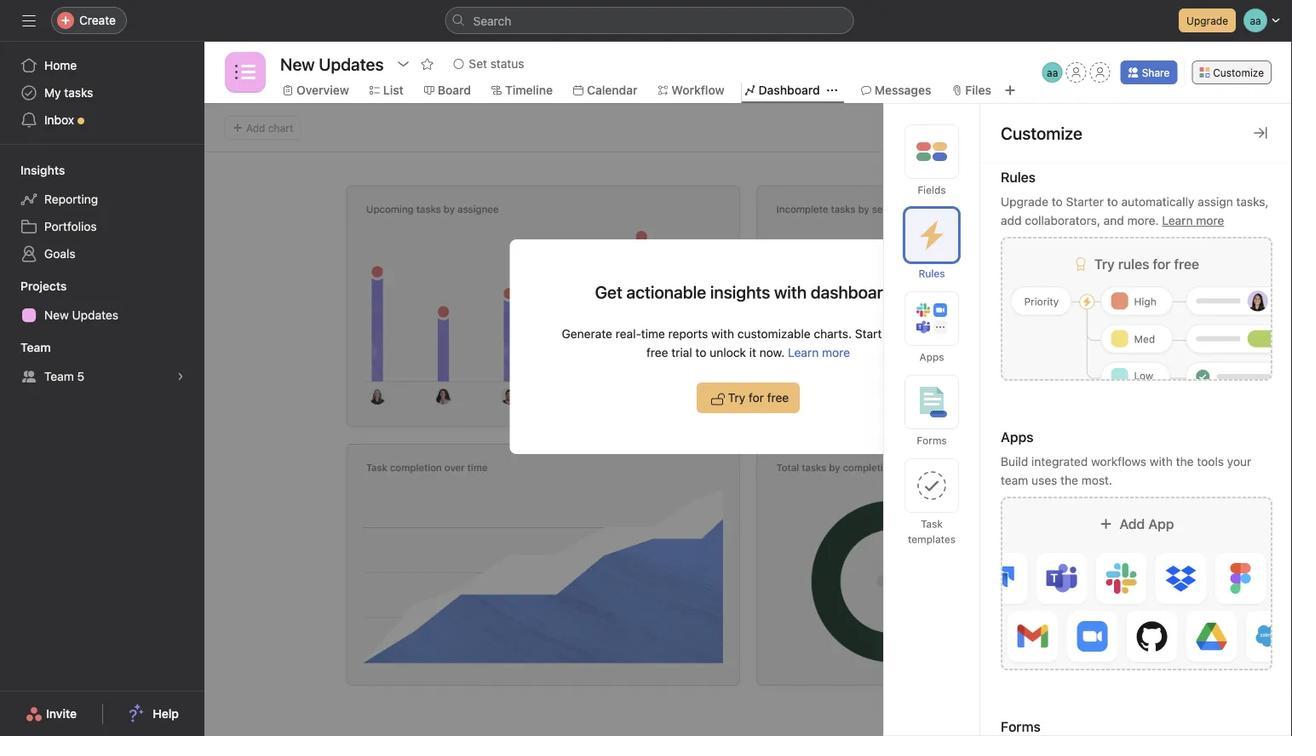 Task type: locate. For each thing, give the bounding box(es) containing it.
1 horizontal spatial free
[[767, 391, 789, 405]]

updates
[[72, 308, 118, 322]]

create
[[79, 13, 116, 27]]

0 vertical spatial for
[[1153, 256, 1171, 272]]

team inside dropdown button
[[20, 340, 51, 354]]

1 vertical spatial customize
[[1001, 123, 1083, 143]]

0 vertical spatial learn more
[[1162, 213, 1225, 228]]

1 vertical spatial upgrade
[[1001, 195, 1049, 209]]

more for get actionable insights with dashboards
[[822, 346, 850, 360]]

free down "time"
[[647, 346, 668, 360]]

team down new
[[20, 340, 51, 354]]

upgrade inside upgrade to starter to automatically assign tasks, add collaborators, and more.
[[1001, 195, 1049, 209]]

share button
[[1121, 60, 1178, 84]]

1 horizontal spatial customize
[[1214, 66, 1264, 78]]

0 vertical spatial rules
[[1001, 169, 1036, 185]]

workflow link
[[658, 81, 725, 100]]

try down unlock
[[728, 391, 746, 405]]

1 vertical spatial the
[[1061, 473, 1079, 487]]

help
[[153, 707, 179, 721]]

time
[[641, 327, 665, 341]]

1 vertical spatial forms
[[1001, 719, 1041, 735]]

my tasks link
[[10, 79, 194, 107]]

1 vertical spatial rules
[[919, 268, 945, 279]]

team left 5
[[44, 369, 74, 383]]

1 horizontal spatial for
[[1153, 256, 1171, 272]]

0 horizontal spatial forms
[[917, 435, 947, 446]]

set status
[[469, 57, 524, 71]]

0 vertical spatial free
[[1175, 256, 1200, 272]]

generate real-time reports with customizable charts. start a 30-day free trial to unlock it now.
[[562, 327, 935, 360]]

0 horizontal spatial more
[[822, 346, 850, 360]]

None text field
[[276, 49, 388, 79]]

unlock
[[710, 346, 746, 360]]

1 vertical spatial with
[[1150, 455, 1173, 469]]

with right workflows
[[1150, 455, 1173, 469]]

0 horizontal spatial learn more
[[788, 346, 850, 360]]

get
[[595, 282, 623, 302]]

see details, team 5 image
[[176, 372, 186, 382]]

0 vertical spatial apps
[[920, 351, 945, 363]]

for
[[1153, 256, 1171, 272], [749, 391, 764, 405]]

learn more link down assign
[[1162, 213, 1225, 228]]

0 vertical spatial team
[[20, 340, 51, 354]]

upgrade up add
[[1001, 195, 1049, 209]]

upgrade
[[1187, 14, 1229, 26], [1001, 195, 1049, 209]]

0 vertical spatial upgrade
[[1187, 14, 1229, 26]]

customize
[[1214, 66, 1264, 78], [1001, 123, 1083, 143]]

learn right now.
[[788, 346, 819, 360]]

0 vertical spatial customize
[[1214, 66, 1264, 78]]

1 vertical spatial apps
[[1001, 429, 1034, 445]]

goals
[[44, 247, 75, 261]]

add tab image
[[1004, 84, 1017, 97]]

with dashboards
[[775, 282, 902, 302]]

1 vertical spatial more
[[822, 346, 850, 360]]

more for rules
[[1197, 213, 1225, 228]]

2 horizontal spatial free
[[1175, 256, 1200, 272]]

status
[[491, 57, 524, 71]]

the left "tools"
[[1176, 455, 1194, 469]]

add left chart
[[246, 122, 265, 134]]

0 vertical spatial learn more link
[[1162, 213, 1225, 228]]

insights element
[[0, 155, 204, 271]]

workflow
[[672, 83, 725, 97]]

1 horizontal spatial learn
[[1162, 213, 1193, 228]]

to up collaborators,
[[1052, 195, 1063, 209]]

0 vertical spatial learn
[[1162, 213, 1193, 228]]

for right rules
[[1153, 256, 1171, 272]]

1 vertical spatial add
[[1120, 516, 1145, 532]]

learn more link
[[1162, 213, 1225, 228], [788, 346, 850, 360]]

free inside button
[[767, 391, 789, 405]]

teams element
[[0, 332, 204, 394]]

try left rules
[[1095, 256, 1115, 272]]

insights button
[[0, 162, 65, 179]]

try for try rules for free
[[1095, 256, 1115, 272]]

to up and
[[1107, 195, 1119, 209]]

set status button
[[446, 52, 532, 76]]

1 vertical spatial for
[[749, 391, 764, 405]]

learn more down assign
[[1162, 213, 1225, 228]]

0 horizontal spatial learn more link
[[788, 346, 850, 360]]

0 vertical spatial with
[[712, 327, 735, 341]]

learn more link down charts.
[[788, 346, 850, 360]]

1 vertical spatial free
[[647, 346, 668, 360]]

1 horizontal spatial with
[[1150, 455, 1173, 469]]

build integrated workflows with the tools your team uses the most.
[[1001, 455, 1252, 487]]

0 horizontal spatial the
[[1061, 473, 1079, 487]]

5
[[77, 369, 84, 383]]

new updates link
[[10, 302, 194, 329]]

overview
[[297, 83, 349, 97]]

for inside button
[[749, 391, 764, 405]]

home link
[[10, 52, 194, 79]]

0 horizontal spatial add
[[246, 122, 265, 134]]

0 vertical spatial more
[[1197, 213, 1225, 228]]

reporting
[[44, 192, 98, 206]]

upgrade up customize dropdown button
[[1187, 14, 1229, 26]]

help button
[[118, 699, 190, 729]]

the down 'integrated' in the right of the page
[[1061, 473, 1079, 487]]

free down now.
[[767, 391, 789, 405]]

overview link
[[283, 81, 349, 100]]

inbox
[[44, 113, 74, 127]]

for down it
[[749, 391, 764, 405]]

timeline link
[[492, 81, 553, 100]]

0 horizontal spatial with
[[712, 327, 735, 341]]

0 vertical spatial forms
[[917, 435, 947, 446]]

learn more down charts.
[[788, 346, 850, 360]]

learn
[[1162, 213, 1193, 228], [788, 346, 819, 360]]

0 vertical spatial add
[[246, 122, 265, 134]]

and
[[1104, 213, 1125, 228]]

try
[[1095, 256, 1115, 272], [728, 391, 746, 405]]

calendar
[[587, 83, 638, 97]]

learn more
[[1162, 213, 1225, 228], [788, 346, 850, 360]]

add left app
[[1120, 516, 1145, 532]]

free right rules
[[1175, 256, 1200, 272]]

more down charts.
[[822, 346, 850, 360]]

get actionable insights with dashboards
[[595, 282, 902, 302]]

0 horizontal spatial for
[[749, 391, 764, 405]]

more down assign
[[1197, 213, 1225, 228]]

apps
[[920, 351, 945, 363], [1001, 429, 1034, 445]]

0 horizontal spatial rules
[[919, 268, 945, 279]]

real-
[[616, 327, 641, 341]]

apps down "day"
[[920, 351, 945, 363]]

1 vertical spatial learn more link
[[788, 346, 850, 360]]

try for try for free
[[728, 391, 746, 405]]

0 horizontal spatial learn
[[788, 346, 819, 360]]

1 horizontal spatial more
[[1197, 213, 1225, 228]]

1 horizontal spatial learn more
[[1162, 213, 1225, 228]]

priority
[[1025, 296, 1059, 308]]

it
[[750, 346, 757, 360]]

automatically
[[1122, 195, 1195, 209]]

add
[[246, 122, 265, 134], [1120, 516, 1145, 532]]

home
[[44, 58, 77, 72]]

start
[[855, 327, 882, 341]]

rules up add
[[1001, 169, 1036, 185]]

show options image
[[397, 57, 410, 71]]

app
[[1149, 516, 1175, 532]]

with
[[712, 327, 735, 341], [1150, 455, 1173, 469]]

customize down add tab image
[[1001, 123, 1083, 143]]

2 vertical spatial free
[[767, 391, 789, 405]]

rules up "day"
[[919, 268, 945, 279]]

0 horizontal spatial upgrade
[[1001, 195, 1049, 209]]

your
[[1228, 455, 1252, 469]]

0 vertical spatial the
[[1176, 455, 1194, 469]]

0 horizontal spatial free
[[647, 346, 668, 360]]

0 horizontal spatial customize
[[1001, 123, 1083, 143]]

1 horizontal spatial try
[[1095, 256, 1115, 272]]

team for team
[[20, 340, 51, 354]]

1 horizontal spatial add
[[1120, 516, 1145, 532]]

set
[[469, 57, 487, 71]]

team for team 5
[[44, 369, 74, 383]]

try inside button
[[728, 391, 746, 405]]

upgrade for upgrade to starter to automatically assign tasks, add collaborators, and more.
[[1001, 195, 1049, 209]]

customize down "upgrade" button
[[1214, 66, 1264, 78]]

0 horizontal spatial apps
[[920, 351, 945, 363]]

actionable
[[627, 282, 707, 302]]

to
[[1052, 195, 1063, 209], [1107, 195, 1119, 209], [696, 346, 707, 360]]

0 horizontal spatial try
[[728, 391, 746, 405]]

1 vertical spatial learn
[[788, 346, 819, 360]]

with inside build integrated workflows with the tools your team uses the most.
[[1150, 455, 1173, 469]]

1 horizontal spatial learn more link
[[1162, 213, 1225, 228]]

add for add chart
[[246, 122, 265, 134]]

1 vertical spatial team
[[44, 369, 74, 383]]

with up unlock
[[712, 327, 735, 341]]

learn more link for rules
[[1162, 213, 1225, 228]]

learn down automatically
[[1162, 213, 1193, 228]]

upgrade inside button
[[1187, 14, 1229, 26]]

to right "trial"
[[696, 346, 707, 360]]

task
[[921, 518, 943, 530]]

med
[[1135, 333, 1156, 345]]

projects element
[[0, 271, 204, 332]]

aa
[[1047, 66, 1059, 78]]

the
[[1176, 455, 1194, 469], [1061, 473, 1079, 487]]

1 vertical spatial try
[[728, 391, 746, 405]]

dashboard
[[759, 83, 820, 97]]

reports
[[669, 327, 708, 341]]

1 horizontal spatial upgrade
[[1187, 14, 1229, 26]]

0 vertical spatial try
[[1095, 256, 1115, 272]]

0 horizontal spatial to
[[696, 346, 707, 360]]

most.
[[1082, 473, 1113, 487]]

to inside 'generate real-time reports with customizable charts. start a 30-day free trial to unlock it now.'
[[696, 346, 707, 360]]

apps up build
[[1001, 429, 1034, 445]]

1 vertical spatial learn more
[[788, 346, 850, 360]]



Task type: vqa. For each thing, say whether or not it's contained in the screenshot.
Starred Element on the left of page
no



Task type: describe. For each thing, give the bounding box(es) containing it.
team 5 link
[[10, 363, 194, 390]]

close details image
[[1254, 126, 1268, 140]]

list image
[[235, 62, 256, 83]]

2 horizontal spatial to
[[1107, 195, 1119, 209]]

customize button
[[1192, 60, 1272, 84]]

1 horizontal spatial apps
[[1001, 429, 1034, 445]]

rules
[[1119, 256, 1150, 272]]

messages link
[[861, 81, 932, 100]]

a
[[885, 327, 892, 341]]

customizable
[[738, 327, 811, 341]]

more.
[[1128, 213, 1159, 228]]

30-
[[895, 327, 915, 341]]

with inside 'generate real-time reports with customizable charts. start a 30-day free trial to unlock it now.'
[[712, 327, 735, 341]]

add chart
[[246, 122, 293, 134]]

tasks,
[[1237, 195, 1269, 209]]

now.
[[760, 346, 785, 360]]

messages
[[875, 83, 932, 97]]

files
[[966, 83, 992, 97]]

board
[[438, 83, 471, 97]]

upgrade to starter to automatically assign tasks, add collaborators, and more.
[[1001, 195, 1269, 228]]

try rules for free
[[1095, 256, 1200, 272]]

learn for rules
[[1162, 213, 1193, 228]]

tools
[[1197, 455, 1224, 469]]

calendar link
[[573, 81, 638, 100]]

free inside 'generate real-time reports with customizable charts. start a 30-day free trial to unlock it now.'
[[647, 346, 668, 360]]

1 horizontal spatial the
[[1176, 455, 1194, 469]]

learn more for get actionable insights with dashboards
[[788, 346, 850, 360]]

add chart button
[[225, 116, 301, 140]]

task templates
[[908, 518, 956, 545]]

templates
[[908, 533, 956, 545]]

generate
[[562, 327, 613, 341]]

add app button
[[1001, 497, 1273, 671]]

team button
[[0, 339, 51, 356]]

files link
[[952, 81, 992, 100]]

learn more link for get actionable insights with dashboards
[[788, 346, 850, 360]]

day
[[915, 327, 935, 341]]

1 horizontal spatial to
[[1052, 195, 1063, 209]]

inbox link
[[10, 107, 194, 134]]

high
[[1135, 296, 1157, 308]]

my
[[44, 86, 61, 100]]

try for free button
[[697, 383, 800, 413]]

add app
[[1120, 516, 1175, 532]]

uses
[[1032, 473, 1058, 487]]

insights
[[710, 282, 771, 302]]

reporting link
[[10, 186, 194, 213]]

projects button
[[0, 278, 67, 295]]

insights
[[20, 163, 65, 177]]

aa button
[[1043, 62, 1063, 83]]

upgrade button
[[1179, 9, 1236, 32]]

add for add app
[[1120, 516, 1145, 532]]

trial
[[672, 346, 692, 360]]

global element
[[0, 42, 204, 144]]

Search tasks, projects, and more text field
[[445, 7, 854, 34]]

starter
[[1066, 195, 1104, 209]]

new
[[44, 308, 69, 322]]

workflows
[[1092, 455, 1147, 469]]

assign
[[1198, 195, 1234, 209]]

portfolios
[[44, 219, 97, 233]]

add to starred image
[[420, 57, 434, 71]]

team
[[1001, 473, 1029, 487]]

tasks
[[64, 86, 93, 100]]

list
[[383, 83, 404, 97]]

projects
[[20, 279, 67, 293]]

goals link
[[10, 240, 194, 268]]

collaborators,
[[1025, 213, 1101, 228]]

create button
[[51, 7, 127, 34]]

board link
[[424, 81, 471, 100]]

learn for get actionable insights with dashboards
[[788, 346, 819, 360]]

timeline
[[505, 83, 553, 97]]

invite button
[[15, 699, 88, 729]]

learn more for rules
[[1162, 213, 1225, 228]]

dashboard link
[[745, 81, 820, 100]]

new updates
[[44, 308, 118, 322]]

portfolios link
[[10, 213, 194, 240]]

1 horizontal spatial forms
[[1001, 719, 1041, 735]]

share
[[1142, 66, 1170, 78]]

build
[[1001, 455, 1029, 469]]

hide sidebar image
[[22, 14, 36, 27]]

chart
[[268, 122, 293, 134]]

low
[[1135, 370, 1154, 382]]

customize inside dropdown button
[[1214, 66, 1264, 78]]

fields
[[918, 184, 946, 196]]

tab actions image
[[827, 85, 837, 95]]

upgrade for upgrade
[[1187, 14, 1229, 26]]

my tasks
[[44, 86, 93, 100]]

charts.
[[814, 327, 852, 341]]

1 horizontal spatial rules
[[1001, 169, 1036, 185]]

try for free
[[728, 391, 789, 405]]



